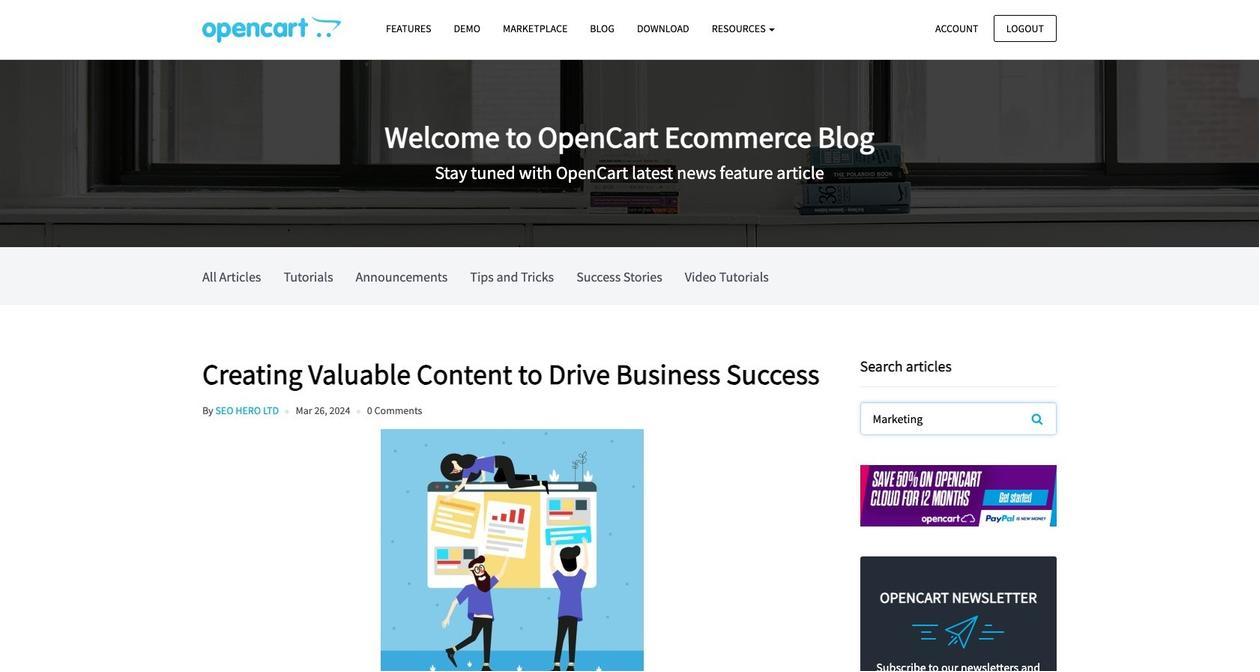 Task type: locate. For each thing, give the bounding box(es) containing it.
search image
[[1032, 413, 1043, 425]]

None text field
[[861, 403, 1056, 435]]

opencart - blog image
[[202, 16, 341, 43]]

creating valuable content to drive business success image
[[202, 430, 823, 672]]



Task type: vqa. For each thing, say whether or not it's contained in the screenshot.
search image
yes



